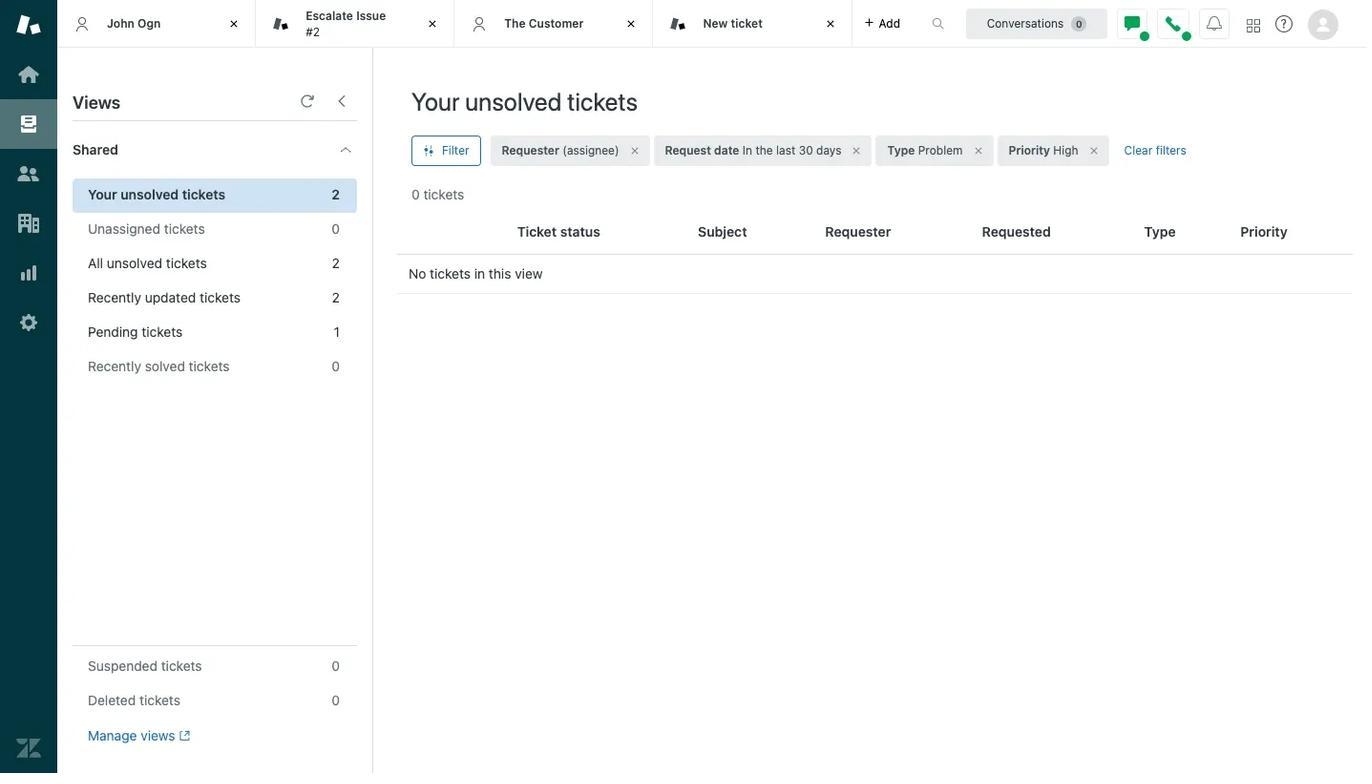 Task type: describe. For each thing, give the bounding box(es) containing it.
0 for suspended tickets
[[332, 658, 340, 674]]

ogn
[[138, 16, 161, 30]]

get help image
[[1276, 15, 1293, 32]]

0 horizontal spatial your unsolved tickets
[[88, 186, 226, 202]]

recently solved tickets
[[88, 358, 230, 374]]

close image inside the john ogn 'tab'
[[225, 14, 244, 33]]

shared
[[73, 141, 118, 158]]

type for type problem
[[888, 143, 915, 158]]

tabs tab list
[[57, 0, 912, 48]]

ticket status
[[517, 223, 601, 240]]

pending tickets
[[88, 324, 183, 340]]

zendesk products image
[[1247, 19, 1261, 32]]

views
[[141, 728, 175, 744]]

filter
[[442, 143, 469, 158]]

ticket
[[517, 223, 557, 240]]

requester for requester (assignee)
[[502, 143, 560, 158]]

deleted tickets
[[88, 692, 180, 709]]

priority for priority high
[[1009, 143, 1050, 158]]

priority for priority
[[1241, 223, 1288, 240]]

tickets right solved
[[189, 358, 230, 374]]

tickets up (assignee)
[[567, 87, 638, 116]]

pending
[[88, 324, 138, 340]]

in
[[743, 143, 753, 158]]

deleted
[[88, 692, 136, 709]]

request date in the last 30 days
[[665, 143, 842, 158]]

views
[[73, 93, 120, 113]]

ticket
[[731, 16, 763, 30]]

tickets up updated
[[166, 255, 207, 271]]

requested
[[982, 223, 1051, 240]]

views image
[[16, 112, 41, 137]]

notifications image
[[1207, 16, 1222, 31]]

2 vertical spatial unsolved
[[107, 255, 162, 271]]

clear
[[1125, 143, 1153, 158]]

type problem
[[888, 143, 963, 158]]

conversations
[[987, 16, 1064, 30]]

status
[[560, 223, 601, 240]]

filters
[[1156, 143, 1187, 158]]

date
[[714, 143, 740, 158]]

0 vertical spatial unsolved
[[465, 87, 562, 116]]

the customer tab
[[455, 0, 654, 48]]

close image for new ticket
[[821, 14, 840, 33]]

2 for recently updated tickets
[[332, 289, 340, 306]]

issue
[[356, 9, 386, 23]]

add button
[[852, 0, 912, 47]]

no
[[409, 265, 426, 282]]

requester (assignee)
[[502, 143, 619, 158]]

tickets left in
[[430, 265, 471, 282]]

unassigned tickets
[[88, 221, 205, 237]]

john ogn tab
[[57, 0, 256, 48]]

days
[[817, 143, 842, 158]]

organizations image
[[16, 211, 41, 236]]

shared heading
[[57, 121, 372, 179]]

tickets up all unsolved tickets
[[164, 221, 205, 237]]

0 horizontal spatial your
[[88, 186, 117, 202]]

2 for your unsolved tickets
[[332, 186, 340, 202]]

suspended
[[88, 658, 158, 674]]

remove image for problem
[[973, 145, 984, 157]]

2 for all unsolved tickets
[[332, 255, 340, 271]]

zendesk support image
[[16, 12, 41, 37]]

the
[[756, 143, 773, 158]]

0 tickets
[[412, 186, 464, 202]]

0 for recently solved tickets
[[332, 358, 340, 374]]

manage views
[[88, 728, 175, 744]]



Task type: locate. For each thing, give the bounding box(es) containing it.
type
[[888, 143, 915, 158], [1145, 223, 1176, 240]]

admin image
[[16, 310, 41, 335]]

manage views link
[[88, 728, 190, 745]]

2 vertical spatial 2
[[332, 289, 340, 306]]

type for type
[[1145, 223, 1176, 240]]

0 horizontal spatial type
[[888, 143, 915, 158]]

your unsolved tickets
[[412, 87, 638, 116], [88, 186, 226, 202]]

manage
[[88, 728, 137, 744]]

1 horizontal spatial your
[[412, 87, 460, 116]]

close image left add popup button
[[821, 14, 840, 33]]

close image left #2
[[225, 14, 244, 33]]

zendesk image
[[16, 736, 41, 761]]

updated
[[145, 289, 196, 306]]

requester left (assignee)
[[502, 143, 560, 158]]

1 vertical spatial 2
[[332, 255, 340, 271]]

0 horizontal spatial close image
[[225, 14, 244, 33]]

recently for recently updated tickets
[[88, 289, 141, 306]]

tickets
[[567, 87, 638, 116], [182, 186, 226, 202], [423, 186, 464, 202], [164, 221, 205, 237], [166, 255, 207, 271], [430, 265, 471, 282], [200, 289, 241, 306], [142, 324, 183, 340], [189, 358, 230, 374], [161, 658, 202, 674], [139, 692, 180, 709]]

3 remove image from the left
[[1088, 145, 1100, 157]]

recently up pending
[[88, 289, 141, 306]]

priority
[[1009, 143, 1050, 158], [1241, 223, 1288, 240]]

your unsolved tickets up the requester (assignee)
[[412, 87, 638, 116]]

unsolved up 'unassigned tickets'
[[121, 186, 179, 202]]

tickets right updated
[[200, 289, 241, 306]]

close image for the customer
[[622, 14, 641, 33]]

remove image for high
[[1088, 145, 1100, 157]]

30
[[799, 143, 813, 158]]

close image
[[622, 14, 641, 33], [821, 14, 840, 33]]

1 horizontal spatial requester
[[825, 223, 891, 240]]

type left the problem
[[888, 143, 915, 158]]

1 horizontal spatial close image
[[821, 14, 840, 33]]

new ticket tab
[[654, 0, 852, 48]]

1 close image from the left
[[622, 14, 641, 33]]

2 2 from the top
[[332, 255, 340, 271]]

2 close image from the left
[[821, 14, 840, 33]]

this
[[489, 265, 511, 282]]

2 close image from the left
[[423, 14, 442, 33]]

tickets down shared heading
[[182, 186, 226, 202]]

0 horizontal spatial remove image
[[629, 145, 640, 157]]

filter button
[[412, 136, 481, 166]]

customers image
[[16, 161, 41, 186]]

close image right issue
[[423, 14, 442, 33]]

button displays agent's chat status as online. image
[[1125, 16, 1140, 31]]

john ogn
[[107, 16, 161, 30]]

0 vertical spatial your unsolved tickets
[[412, 87, 638, 116]]

new
[[703, 16, 728, 30]]

clear filters button
[[1113, 136, 1198, 166]]

john
[[107, 16, 135, 30]]

1 horizontal spatial close image
[[423, 14, 442, 33]]

your up filter button
[[412, 87, 460, 116]]

close image
[[225, 14, 244, 33], [423, 14, 442, 33]]

requester for requester
[[825, 223, 891, 240]]

your
[[412, 87, 460, 116], [88, 186, 117, 202]]

view
[[515, 265, 543, 282]]

1 vertical spatial your
[[88, 186, 117, 202]]

remove image for (assignee)
[[629, 145, 640, 157]]

reporting image
[[16, 261, 41, 286]]

close image inside the customer tab
[[622, 14, 641, 33]]

unsolved
[[465, 87, 562, 116], [121, 186, 179, 202], [107, 255, 162, 271]]

1 2 from the top
[[332, 186, 340, 202]]

1 horizontal spatial your unsolved tickets
[[412, 87, 638, 116]]

tab containing escalate issue
[[256, 0, 455, 48]]

1 horizontal spatial type
[[1145, 223, 1176, 240]]

suspended tickets
[[88, 658, 202, 674]]

1 vertical spatial type
[[1145, 223, 1176, 240]]

1
[[334, 324, 340, 340]]

1 horizontal spatial priority
[[1241, 223, 1288, 240]]

unassigned
[[88, 221, 160, 237]]

(opens in a new tab) image
[[175, 731, 190, 742]]

0
[[412, 186, 420, 202], [332, 221, 340, 237], [332, 358, 340, 374], [332, 658, 340, 674], [332, 692, 340, 709]]

recently down pending
[[88, 358, 141, 374]]

0 horizontal spatial close image
[[622, 14, 641, 33]]

the
[[505, 16, 526, 30]]

0 vertical spatial your
[[412, 87, 460, 116]]

remove image right (assignee)
[[629, 145, 640, 157]]

#2
[[306, 24, 320, 39]]

subject
[[698, 223, 747, 240]]

refresh views pane image
[[300, 94, 315, 109]]

in
[[474, 265, 485, 282]]

the customer
[[505, 16, 584, 30]]

close image inside new ticket tab
[[821, 14, 840, 33]]

2 horizontal spatial remove image
[[1088, 145, 1100, 157]]

1 vertical spatial unsolved
[[121, 186, 179, 202]]

2 recently from the top
[[88, 358, 141, 374]]

unsolved down unassigned
[[107, 255, 162, 271]]

recently
[[88, 289, 141, 306], [88, 358, 141, 374]]

your unsolved tickets up 'unassigned tickets'
[[88, 186, 226, 202]]

0 horizontal spatial requester
[[502, 143, 560, 158]]

recently updated tickets
[[88, 289, 241, 306]]

1 recently from the top
[[88, 289, 141, 306]]

0 for unassigned tickets
[[332, 221, 340, 237]]

your up unassigned
[[88, 186, 117, 202]]

1 close image from the left
[[225, 14, 244, 33]]

0 horizontal spatial priority
[[1009, 143, 1050, 158]]

0 vertical spatial type
[[888, 143, 915, 158]]

hide panel views image
[[334, 94, 350, 109]]

tickets up views
[[139, 692, 180, 709]]

(assignee)
[[563, 143, 619, 158]]

1 vertical spatial requester
[[825, 223, 891, 240]]

3 2 from the top
[[332, 289, 340, 306]]

1 vertical spatial your unsolved tickets
[[88, 186, 226, 202]]

conversations button
[[966, 8, 1108, 39]]

0 vertical spatial recently
[[88, 289, 141, 306]]

last
[[776, 143, 796, 158]]

tickets up deleted tickets
[[161, 658, 202, 674]]

1 vertical spatial priority
[[1241, 223, 1288, 240]]

escalate
[[306, 9, 353, 23]]

problem
[[918, 143, 963, 158]]

request
[[665, 143, 711, 158]]

priority high
[[1009, 143, 1079, 158]]

type down clear filters button
[[1145, 223, 1176, 240]]

shared button
[[57, 121, 319, 179]]

tickets down filter button
[[423, 186, 464, 202]]

escalate issue #2
[[306, 9, 386, 39]]

customer
[[529, 16, 584, 30]]

remove image
[[851, 145, 863, 157]]

add
[[879, 16, 901, 30]]

1 vertical spatial recently
[[88, 358, 141, 374]]

new ticket
[[703, 16, 763, 30]]

remove image
[[629, 145, 640, 157], [973, 145, 984, 157], [1088, 145, 1100, 157]]

all unsolved tickets
[[88, 255, 207, 271]]

high
[[1054, 143, 1079, 158]]

0 vertical spatial requester
[[502, 143, 560, 158]]

no tickets in this view
[[409, 265, 543, 282]]

main element
[[0, 0, 57, 774]]

clear filters
[[1125, 143, 1187, 158]]

close image right customer
[[622, 14, 641, 33]]

remove image right the problem
[[973, 145, 984, 157]]

requester down remove icon
[[825, 223, 891, 240]]

get started image
[[16, 62, 41, 87]]

0 vertical spatial 2
[[332, 186, 340, 202]]

1 horizontal spatial remove image
[[973, 145, 984, 157]]

remove image right high
[[1088, 145, 1100, 157]]

recently for recently solved tickets
[[88, 358, 141, 374]]

2
[[332, 186, 340, 202], [332, 255, 340, 271], [332, 289, 340, 306]]

unsolved up the requester (assignee)
[[465, 87, 562, 116]]

tickets down recently updated tickets
[[142, 324, 183, 340]]

2 remove image from the left
[[973, 145, 984, 157]]

requester
[[502, 143, 560, 158], [825, 223, 891, 240]]

0 vertical spatial priority
[[1009, 143, 1050, 158]]

1 remove image from the left
[[629, 145, 640, 157]]

solved
[[145, 358, 185, 374]]

all
[[88, 255, 103, 271]]

tab
[[256, 0, 455, 48]]

0 for deleted tickets
[[332, 692, 340, 709]]



Task type: vqa. For each thing, say whether or not it's contained in the screenshot.
the right Close image
yes



